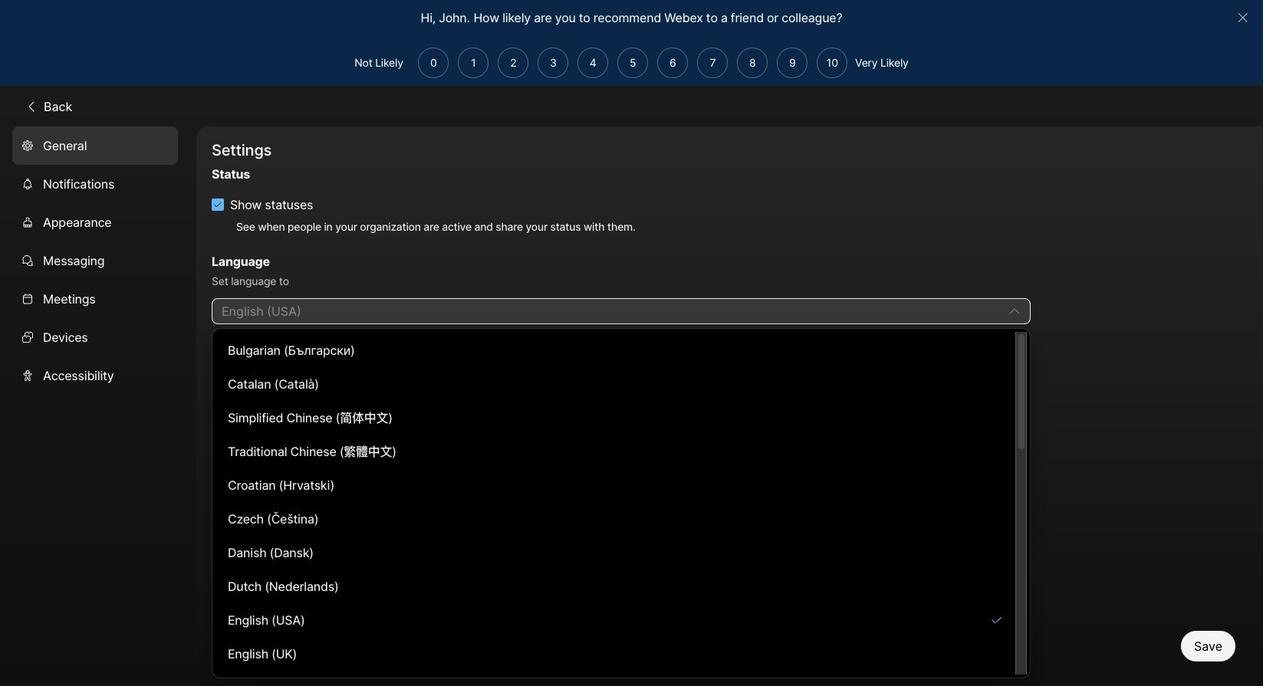 Task type: vqa. For each thing, say whether or not it's contained in the screenshot.
navigation
no



Task type: describe. For each thing, give the bounding box(es) containing it.
accessibility tab
[[12, 357, 178, 395]]

notifications tab
[[12, 165, 178, 203]]

general tab
[[12, 127, 178, 165]]

wrapper image inside messaging tab
[[21, 255, 34, 267]]

close rating section image
[[1237, 12, 1249, 24]]

messaging tab
[[12, 242, 178, 280]]

wrapper image inside appearance tab
[[21, 217, 34, 229]]

wrapper image for meetings tab
[[21, 293, 34, 305]]



Task type: locate. For each thing, give the bounding box(es) containing it.
meetings tab
[[12, 280, 178, 319]]

wrapper image inside meetings tab
[[21, 293, 34, 305]]

wrapper image inside devices tab
[[21, 332, 34, 344]]

appearance tab
[[12, 203, 178, 242]]

wrapper image inside accessibility tab
[[21, 370, 34, 382]]

wrapper image inside "notifications" tab
[[21, 178, 34, 190]]

wrapper image
[[21, 178, 34, 190], [21, 293, 34, 305], [1009, 305, 1021, 317], [21, 332, 34, 344], [21, 370, 34, 382]]

wrapper image for accessibility tab
[[21, 370, 34, 382]]

wrapper image
[[25, 100, 38, 112], [21, 140, 34, 152], [213, 200, 222, 210], [21, 217, 34, 229], [21, 255, 34, 267], [991, 614, 1003, 626]]

option
[[219, 605, 1012, 636]]

list box
[[216, 332, 1027, 675]]

wrapper image inside general tab
[[21, 140, 34, 152]]

wrapper image for "notifications" tab
[[21, 178, 34, 190]]

settings navigation
[[0, 127, 196, 686]]

how likely are you to recommend webex to a friend or colleague? score webex from 0 to 10, 0 is not likely and 10 is very likely. toolbar
[[414, 47, 848, 78]]

devices tab
[[12, 319, 178, 357]]

wrapper image for devices tab
[[21, 332, 34, 344]]



